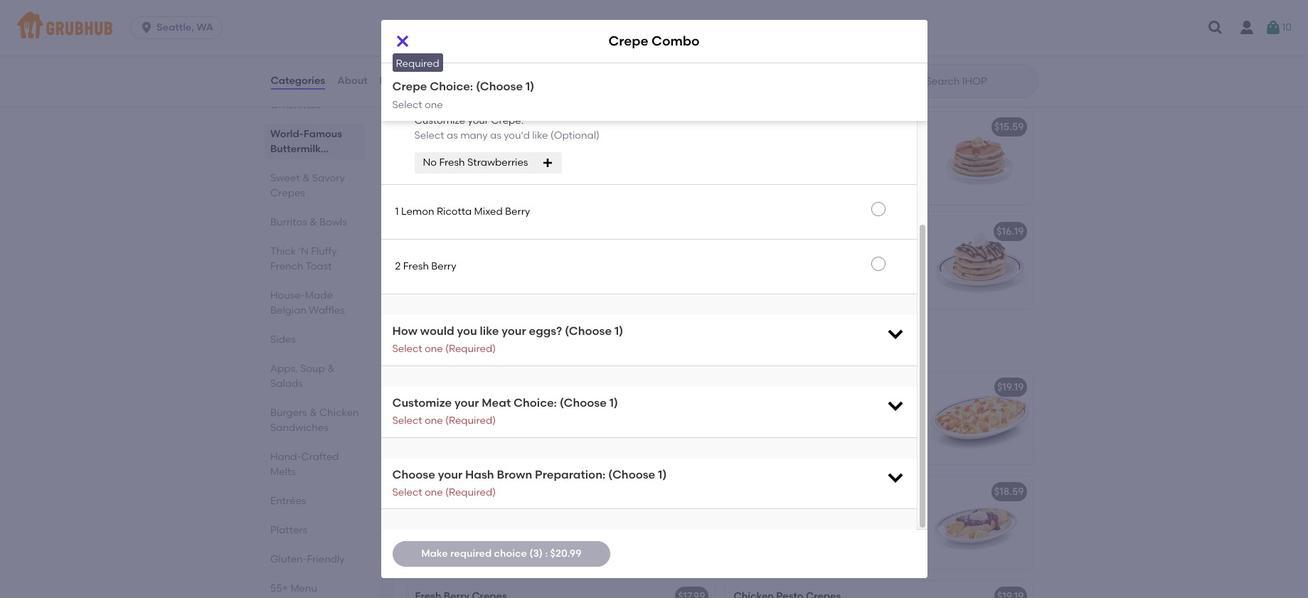 Task type: vqa. For each thing, say whether or not it's contained in the screenshot.
1 Cinnamon Bun on the left of the page
yes



Task type: locate. For each thing, give the bounding box(es) containing it.
extra inside "4 protein pancakes loaded with blueberries, topped with lemon ricotta & seasonal mixed berry topping. add a squeeze of lemon for an extra zing!"
[[749, 94, 774, 106]]

0 horizontal spatial berry
[[431, 260, 456, 272]]

0 horizontal spatial sweet
[[270, 172, 300, 184]]

more inside a fresh-flipped power stack. four protein pancakes filled with fresh banana slices. topped with glazed strawberries & more banana slices.
[[487, 184, 512, 196]]

1 perfect from the left
[[520, 245, 555, 258]]

zing! inside "4 protein pancakes loaded with blueberries, topped with lemon ricotta & seasonal mixed berry topping. add a squeeze of lemon for an extra zing!"
[[776, 94, 798, 106]]

fact:
[[475, 36, 497, 48]]

cheese down bacon,
[[734, 445, 769, 457]]

any inside we think chocolate is perfect any time of day. four fluffy buttermilk pancakes filled with chocolate chips, topped with a drizzle of chocolate syrup & more chocolate chips.
[[876, 245, 894, 258]]

cinnamon inside button
[[401, 81, 452, 93]]

1 horizontal spatial extra
[[797, 564, 822, 576]]

pancakes up flipped
[[453, 121, 501, 133]]

1 powdered from the left
[[541, 549, 591, 561]]

0 horizontal spatial lemon
[[401, 205, 434, 218]]

a inside we think chocolate is perfect any time of day. four fluffy buttermilk pancakes filled with chocolate chips, topped with a drizzle of chocolate syrup & more chocolate chips.
[[795, 289, 801, 301]]

pancakes down buttermilk
[[270, 158, 318, 170]]

crepe:
[[491, 115, 524, 127]]

we think chocolate is perfect any time of day. four fluffy buttermilk pancakes filled with chocolate chips, topped with a drizzle of chocolate syrup & more chocolate chips.
[[734, 245, 912, 315]]

2 glazed from the top
[[549, 170, 581, 182]]

0 vertical spatial like
[[532, 129, 548, 141]]

strawberries inside little known fact: strawberries and bananas are best friends. four fluffy buttermilk pancakes filled with fresh banana slices. topped with glazed strawberries & more banana slices.
[[500, 36, 561, 48]]

combo up "1 cinnamon bun" button
[[652, 33, 700, 49]]

2 perfect from the left
[[839, 245, 874, 258]]

0 horizontal spatial mixed
[[474, 205, 503, 218]]

perfect for chocolate
[[520, 245, 555, 258]]

1 1 from the top
[[395, 81, 399, 93]]

0 horizontal spatial ricotta
[[437, 205, 472, 218]]

rolled inside "2 crepes filled & rolled with cheesecake mousse, drizzled with cinnamon bun filling, cream cheese icing, fresh strawberries & powdered sugar."
[[494, 506, 521, 518]]

1 cinnamon bun
[[395, 81, 473, 93]]

0 vertical spatial add
[[777, 80, 797, 92]]

1 day. from the left
[[451, 260, 471, 272]]

svg image for how would you like your eggs? (choose 1)
[[886, 324, 906, 344]]

rolled
[[812, 401, 840, 413], [494, 506, 521, 518], [812, 506, 840, 518]]

cinnamon
[[401, 81, 452, 93], [415, 486, 466, 498]]

syrup for we think chocolate is perfect any time of day. four fluffy buttermilk pancakes filled with chocolate chips, topped with a drizzle of chocolate syrup & more chocolate chips.
[[734, 303, 760, 315]]

2 fresh berry button
[[381, 240, 917, 294]]

lemon up loaded
[[828, 16, 862, 28]]

your for crepe:
[[468, 115, 489, 127]]

fresh inside little known fact: strawberries and bananas are best friends. four fluffy buttermilk pancakes filled with fresh banana slices. topped with glazed strawberries & more banana slices.
[[565, 65, 589, 77]]

(required) down hash
[[445, 487, 496, 499]]

2 vertical spatial strawberries
[[470, 549, 529, 561]]

hickory- down eggs*
[[446, 430, 485, 442]]

berry down ricotta, at the right bottom of page
[[734, 535, 759, 547]]

3 (required) from the top
[[445, 487, 496, 499]]

1 vertical spatial strawberries
[[415, 184, 475, 196]]

2 drizzle from the left
[[804, 289, 834, 301]]

0 horizontal spatial as
[[447, 129, 458, 141]]

is for chocolate
[[511, 245, 518, 258]]

0 vertical spatial squeeze
[[808, 80, 848, 92]]

crepe choice:  (choose 1) select one
[[392, 18, 535, 49], [392, 80, 535, 111]]

reviews
[[380, 75, 419, 87]]

syrup for we think chocolate is perfect any time of day. four fluffy chocolate pancakes filled with chocolate chips, topped with a drizzle of chocolate syrup & more chocolate chips.
[[415, 303, 441, 315]]

burgers & chicken sandwiches
[[270, 407, 359, 434]]

you
[[457, 324, 477, 338]]

0 vertical spatial topped
[[487, 80, 524, 92]]

fluffy
[[311, 246, 337, 258]]

fresh
[[565, 65, 589, 77], [550, 155, 574, 167], [444, 549, 467, 561]]

main navigation navigation
[[0, 0, 1309, 56]]

filled inside we think chocolate is perfect any time of day. four fluffy chocolate pancakes filled with chocolate chips, topped with a drizzle of chocolate syrup & more chocolate chips.
[[465, 274, 488, 286]]

make
[[421, 548, 448, 560]]

four for we think chocolate is perfect any time of day. four fluffy buttermilk pancakes filled with chocolate chips, topped with a drizzle of chocolate syrup & more chocolate chips.
[[793, 260, 814, 272]]

we think chocolate is perfect any time of day. four fluffy chocolate pancakes filled with chocolate chips, topped with a drizzle of chocolate syrup & more chocolate chips. button
[[407, 216, 714, 315]]

0 vertical spatial -
[[822, 16, 826, 28]]

0 vertical spatial extra
[[749, 94, 774, 106]]

strawberries up friends.
[[500, 36, 561, 48]]

strawberries inside little known fact: strawberries and bananas are best friends. four fluffy buttermilk pancakes filled with fresh banana slices. topped with glazed strawberries & more banana slices.
[[415, 94, 475, 106]]

banana up the fact:
[[472, 16, 510, 28]]

buttermilk inside little known fact: strawberries and bananas are best friends. four fluffy buttermilk pancakes filled with fresh banana slices. topped with glazed strawberries & more banana slices.
[[415, 65, 465, 77]]

strawberries up 1 lemon ricotta mixed berry
[[415, 184, 475, 196]]

1 glazed from the top
[[549, 80, 581, 92]]

slices. down (optional)
[[556, 184, 584, 196]]

hickory-
[[822, 416, 861, 428], [446, 430, 485, 442]]

0 horizontal spatial -
[[503, 121, 507, 133]]

filled inside "2 crepes filled & rolled with cheesecake mousse, drizzled with cinnamon bun filling, cream cheese icing, fresh strawberries & powdered sugar."
[[458, 506, 481, 518]]

svg image
[[1265, 19, 1282, 36], [140, 21, 154, 35], [543, 157, 554, 169]]

sweet inside world-famous buttermilk pancakes sweet & savory crepes
[[270, 172, 300, 184]]

glazed inside little known fact: strawberries and bananas are best friends. four fluffy buttermilk pancakes filled with fresh banana slices. topped with glazed strawberries & more banana slices.
[[549, 80, 581, 92]]

0 horizontal spatial chips.
[[533, 303, 561, 315]]

0 horizontal spatial mixed
[[824, 65, 854, 77]]

banana down required
[[415, 80, 454, 92]]

select down reviews
[[392, 99, 422, 111]]

0 vertical spatial an
[[734, 94, 747, 106]]

white
[[867, 430, 893, 442]]

$20.99 right :
[[550, 548, 582, 560]]

wa
[[197, 21, 213, 33]]

pancakes inside we think chocolate is perfect any time of day. four fluffy buttermilk pancakes filled with chocolate chips, topped with a drizzle of chocolate syrup & more chocolate chips.
[[734, 274, 781, 286]]

select up the "no"
[[415, 129, 444, 141]]

your inside the choose your hash brown preparation:  (choose 1) select one (required)
[[438, 468, 463, 481]]

2 vertical spatial fresh
[[444, 549, 467, 561]]

2 1 from the top
[[395, 205, 399, 218]]

topped inside we think chocolate is perfect any time of day. four fluffy buttermilk pancakes filled with chocolate chips, topped with a drizzle of chocolate syrup & more chocolate chips.
[[734, 289, 770, 301]]

savory down you
[[469, 338, 520, 356]]

syrup inside we think chocolate is perfect any time of day. four fluffy chocolate pancakes filled with chocolate chips, topped with a drizzle of chocolate syrup & more chocolate chips.
[[415, 303, 441, 315]]

we inside we think chocolate is perfect any time of day. four fluffy chocolate pancakes filled with chocolate chips, topped with a drizzle of chocolate syrup & more chocolate chips.
[[415, 245, 431, 258]]

crepes up the scrambled
[[742, 401, 775, 413]]

2 up cheesecake
[[415, 506, 421, 518]]

one up bananas at the left
[[425, 37, 443, 49]]

as left many
[[447, 129, 458, 141]]

bacon,
[[734, 430, 768, 442]]

sweet down would
[[404, 338, 450, 356]]

topped
[[487, 80, 524, 92], [487, 170, 524, 182]]

1 horizontal spatial time
[[734, 260, 756, 272]]

choice: up custom-
[[514, 396, 557, 410]]

1 vertical spatial lemon
[[401, 205, 434, 218]]

1 vertical spatial -
[[503, 121, 507, 133]]

1 vertical spatial mixed
[[877, 520, 907, 532]]

1 (required) from the top
[[445, 343, 496, 355]]

any
[[558, 245, 575, 258], [876, 245, 894, 258]]

1 horizontal spatial think
[[752, 245, 776, 258]]

& inside a fresh-flipped power stack. four protein pancakes filled with fresh banana slices. topped with glazed strawberries & more banana slices.
[[477, 184, 485, 196]]

0 horizontal spatial hash
[[415, 459, 439, 471]]

pancakes inside "4 protein pancakes loaded with blueberries, topped with lemon ricotta & seasonal mixed berry topping. add a squeeze of lemon for an extra zing!"
[[779, 36, 826, 48]]

think inside we think chocolate is perfect any time of day. four fluffy chocolate pancakes filled with chocolate chips, topped with a drizzle of chocolate syrup & more chocolate chips.
[[433, 245, 457, 258]]

2 day. from the left
[[770, 260, 790, 272]]

0 horizontal spatial sugar.
[[415, 564, 445, 576]]

protein up 4
[[734, 16, 769, 28]]

think
[[433, 245, 457, 258], [752, 245, 776, 258]]

perfect inside we think chocolate is perfect any time of day. four fluffy chocolate pancakes filled with chocolate chips, topped with a drizzle of chocolate syrup & more chocolate chips.
[[520, 245, 555, 258]]

2 up the scrambled
[[734, 401, 740, 413]]

1 horizontal spatial $20.99
[[674, 381, 706, 393]]

crepes inside "2 crepes filled & rolled with cheesecake mousse, drizzled with cinnamon bun filling, cream cheese icing, fresh strawberries & powdered sugar."
[[423, 506, 456, 518]]

1 vertical spatial cinnamon
[[415, 486, 466, 498]]

of
[[850, 80, 860, 92], [439, 260, 449, 272], [758, 260, 768, 272], [517, 289, 527, 301], [836, 289, 846, 301], [891, 549, 901, 561]]

rolled up eggs‡,
[[812, 401, 840, 413]]

1 chips, from the left
[[564, 274, 593, 286]]

fresh inside "2 crepes filled & rolled with cheesecake mousse, drizzled with cinnamon bun filling, cream cheese icing, fresh strawberries & powdered sugar."
[[444, 549, 467, 561]]

0 vertical spatial (required)
[[445, 343, 496, 355]]

(choose
[[476, 18, 523, 32], [476, 80, 523, 93], [565, 324, 612, 338], [560, 396, 607, 410], [609, 468, 656, 481]]

cinnamon
[[415, 535, 464, 547]]

select inside how would you like your eggs? (choose 1) select one (required)
[[392, 343, 422, 355]]

0 vertical spatial cinnamon
[[401, 81, 452, 93]]

eggs*
[[446, 416, 474, 428]]

we inside we think chocolate is perfect any time of day. four fluffy buttermilk pancakes filled with chocolate chips, topped with a drizzle of chocolate syrup & more chocolate chips.
[[734, 245, 750, 258]]

filled inside a fresh-flipped power stack. four protein pancakes filled with fresh banana slices. topped with glazed strawberries & more banana slices.
[[502, 155, 525, 167]]

bun down hash
[[469, 486, 487, 498]]

- up "4 protein pancakes loaded with blueberries, topped with lemon ricotta & seasonal mixed berry topping. add a squeeze of lemon for an extra zing!"
[[822, 16, 826, 28]]

berry
[[856, 65, 881, 77], [734, 535, 759, 547]]

crepes
[[270, 187, 305, 199], [524, 338, 578, 356], [784, 381, 819, 393], [490, 486, 525, 498]]

0 vertical spatial mixed
[[902, 16, 932, 28]]

1 vertical spatial ricotta
[[437, 205, 472, 218]]

0 vertical spatial sweet
[[270, 172, 300, 184]]

2 topped from the top
[[487, 170, 524, 182]]

berry down 1 lemon ricotta mixed berry
[[431, 260, 456, 272]]

1 horizontal spatial drizzle
[[804, 289, 834, 301]]

- for lemon
[[822, 16, 826, 28]]

0 vertical spatial glazed
[[549, 80, 581, 92]]

protein pancakes - lemon ricotta mixed berry image
[[926, 7, 1033, 99]]

glazed down and
[[549, 80, 581, 92]]

choose down or at the bottom of the page
[[392, 468, 435, 481]]

slices.
[[456, 80, 485, 92], [556, 94, 584, 106], [456, 170, 485, 182], [556, 184, 584, 196]]

1 vertical spatial protein
[[415, 155, 450, 167]]

add inside 2 crepes filled & rolled with lemon ricotta, topped with seasonal mixed berry topping, more lemon ricotta & powdered sugar. add a squeeze of lemon for an extra zing!
[[817, 549, 838, 561]]

syrup inside we think chocolate is perfect any time of day. four fluffy buttermilk pancakes filled with chocolate chips, topped with a drizzle of chocolate syrup & more chocolate chips.
[[734, 303, 760, 315]]

5 one from the top
[[425, 487, 443, 499]]

filled inside 2 crepes filled & rolled with scrambled eggs‡, hickory-smoked bacon, crispy hash browns, white cheese sauce & jack & cheddar cheeses.
[[777, 401, 800, 413]]

hash down or at the bottom of the page
[[415, 459, 439, 471]]

fresh
[[439, 156, 465, 168], [403, 260, 429, 272]]

topped down power
[[487, 170, 524, 182]]

1 vertical spatial seasonal
[[832, 520, 875, 532]]

0 horizontal spatial cheese
[[552, 535, 587, 547]]

cheddar
[[845, 445, 886, 457]]

time inside we think chocolate is perfect any time of day. four fluffy buttermilk pancakes filled with chocolate chips, topped with a drizzle of chocolate syrup & more chocolate chips.
[[734, 260, 756, 272]]

$16.55 for protein pancakes - lemon ricotta mixed berry
[[676, 16, 706, 28]]

chicken pesto crepes image
[[926, 581, 1033, 598]]

1 horizontal spatial add
[[817, 549, 838, 561]]

glazed down stack.
[[549, 170, 581, 182]]

cream
[[518, 535, 550, 547]]

1 vertical spatial for
[[767, 564, 780, 576]]

1 vertical spatial crepe choice:  (choose 1) select one
[[392, 80, 535, 111]]

sauce
[[771, 445, 800, 457]]

2
[[395, 260, 401, 272], [734, 401, 740, 413], [438, 416, 443, 428], [524, 416, 529, 428], [427, 445, 433, 457], [415, 506, 421, 518], [734, 506, 740, 518]]

2 chips. from the left
[[852, 303, 880, 315]]

2 vertical spatial berry
[[431, 260, 456, 272]]

strawberries
[[500, 36, 561, 48], [468, 156, 528, 168]]

0 horizontal spatial squeeze
[[808, 80, 848, 92]]

1 horizontal spatial like
[[532, 129, 548, 141]]

any inside we think chocolate is perfect any time of day. four fluffy chocolate pancakes filled with chocolate chips, topped with a drizzle of chocolate syrup & more chocolate chips.
[[558, 245, 575, 258]]

required
[[396, 58, 440, 70]]

- up power
[[503, 121, 507, 133]]

choice: down bananas at the left
[[430, 80, 473, 93]]

burritos
[[270, 216, 307, 228]]

0 vertical spatial hash
[[801, 430, 825, 442]]

0 horizontal spatial like
[[480, 324, 499, 338]]

(required) inside 'customize your meat choice: (choose 1) select one (required)'
[[445, 415, 496, 427]]

crepes up cheesecake
[[423, 506, 456, 518]]

more inside little known fact: strawberries and bananas are best friends. four fluffy buttermilk pancakes filled with fresh banana slices. topped with glazed strawberries & more banana slices.
[[487, 94, 512, 106]]

0 horizontal spatial an
[[734, 94, 747, 106]]

berry up search ihop search field
[[934, 16, 960, 28]]

0 vertical spatial hickory-
[[822, 416, 861, 428]]

1 up 2 fresh berry
[[395, 205, 399, 218]]

1 crepe choice:  (choose 1) select one from the top
[[392, 18, 535, 49]]

1) down 2 fresh berry button
[[615, 324, 624, 338]]

combo up crepe on the bottom of the page
[[448, 381, 484, 393]]

menu
[[290, 583, 317, 595]]

rolled down jack
[[812, 506, 840, 518]]

pancakes inside world-famous buttermilk pancakes sweet & savory crepes
[[270, 158, 318, 170]]

2 any from the left
[[876, 245, 894, 258]]

filled
[[517, 65, 540, 77], [502, 155, 525, 167], [465, 274, 488, 286], [784, 274, 807, 286], [777, 401, 800, 413], [458, 506, 481, 518], [777, 506, 800, 518]]

friends.
[[502, 51, 538, 63]]

(choose up strips
[[560, 396, 607, 410]]

fresh down (optional)
[[550, 155, 574, 167]]

4 one from the top
[[425, 415, 443, 427]]

1) down crepe combo image
[[658, 468, 667, 481]]

an inside 2 crepes filled & rolled with lemon ricotta, topped with seasonal mixed berry topping, more lemon ricotta & powdered sugar. add a squeeze of lemon for an extra zing!
[[782, 564, 795, 576]]

lemon inside 1 lemon ricotta mixed berry button
[[401, 205, 434, 218]]

of inside 2 crepes filled & rolled with lemon ricotta, topped with seasonal mixed berry topping, more lemon ricotta & powdered sugar. add a squeeze of lemon for an extra zing!
[[891, 549, 901, 561]]

select down how
[[392, 343, 422, 355]]

0 horizontal spatial perfect
[[520, 245, 555, 258]]

fresh for berry
[[403, 260, 429, 272]]

1 down required
[[395, 81, 399, 93]]

four for little known fact: strawberries and bananas are best friends. four fluffy buttermilk pancakes filled with fresh banana slices. topped with glazed strawberries & more banana slices.
[[540, 51, 561, 63]]

hickory- up browns,
[[822, 416, 861, 428]]

fresh down cinnamon
[[444, 549, 467, 561]]

seasonal inside 2 crepes filled & rolled with lemon ricotta, topped with seasonal mixed berry topping, more lemon ricotta & powdered sugar. add a squeeze of lemon for an extra zing!
[[832, 520, 875, 532]]

sandwiches
[[270, 422, 328, 434]]

fresh inside a fresh-flipped power stack. four protein pancakes filled with fresh banana slices. topped with glazed strawberries & more banana slices.
[[550, 155, 574, 167]]

think for we think chocolate is perfect any time of day. four fluffy chocolate pancakes filled with chocolate chips, topped with a drizzle of chocolate syrup & more chocolate chips.
[[433, 245, 457, 258]]

1 horizontal spatial chips,
[[883, 274, 912, 286]]

customize for customize your crepe:
[[415, 115, 466, 127]]

1 vertical spatial zing!
[[824, 564, 847, 576]]

about
[[337, 75, 368, 87]]

time
[[415, 260, 437, 272], [734, 260, 756, 272]]

0 vertical spatial strawberry
[[415, 16, 469, 28]]

crepe combo image
[[607, 372, 714, 464]]

- for strawberry
[[503, 121, 507, 133]]

1 horizontal spatial day.
[[770, 260, 790, 272]]

protein for fresh-
[[415, 121, 450, 133]]

one
[[425, 37, 443, 49], [425, 99, 443, 111], [425, 343, 443, 355], [425, 415, 443, 427], [425, 487, 443, 499]]

svg image for 10
[[1265, 19, 1282, 36]]

strawberry up stack.
[[510, 121, 564, 133]]

buttermilk inside we think chocolate is perfect any time of day. four fluffy buttermilk pancakes filled with chocolate chips, topped with a drizzle of chocolate syrup & more chocolate chips.
[[843, 260, 892, 272]]

protein
[[734, 16, 769, 28], [415, 121, 450, 133], [734, 121, 769, 133]]

1 time from the left
[[415, 260, 437, 272]]

1 horizontal spatial smoked
[[861, 416, 899, 428]]

1 vertical spatial strawberry
[[510, 121, 564, 133]]

0 vertical spatial fresh
[[439, 156, 465, 168]]

customize up 'fresh-'
[[415, 115, 466, 127]]

1)
[[526, 18, 535, 32], [526, 80, 535, 93], [615, 324, 624, 338], [610, 396, 618, 410], [658, 468, 667, 481]]

2 chips, from the left
[[883, 274, 912, 286]]

for inside 2 crepes filled & rolled with lemon ricotta, topped with seasonal mixed berry topping, more lemon ricotta & powdered sugar. add a squeeze of lemon for an extra zing!
[[767, 564, 780, 576]]

0 horizontal spatial chips,
[[564, 274, 593, 286]]

1 $16.55 from the top
[[676, 16, 706, 28]]

breakfast crepes image
[[926, 372, 1033, 464]]

1 vertical spatial like
[[480, 324, 499, 338]]

smoked down way,
[[485, 430, 523, 442]]

1 horizontal spatial savory
[[469, 338, 520, 356]]

glazed inside a fresh-flipped power stack. four protein pancakes filled with fresh banana slices. topped with glazed strawberries & more banana slices.
[[549, 170, 581, 182]]

topped down friends.
[[487, 80, 524, 92]]

0 horizontal spatial drizzle
[[485, 289, 515, 301]]

1) inside the choose your hash brown preparation:  (choose 1) select one (required)
[[658, 468, 667, 481]]

1 is from the left
[[511, 245, 518, 258]]

0 vertical spatial strawberries
[[415, 94, 475, 106]]

1 think from the left
[[433, 245, 457, 258]]

2 time from the left
[[734, 260, 756, 272]]

0 vertical spatial buttermilk
[[415, 65, 465, 77]]

banana
[[472, 16, 510, 28], [566, 121, 605, 133]]

1 horizontal spatial seasonal
[[832, 520, 875, 532]]

1 vertical spatial buttermilk
[[843, 260, 892, 272]]

rolled for topped
[[812, 506, 840, 518]]

0 vertical spatial sugar.
[[786, 549, 815, 561]]

2 powdered from the left
[[734, 549, 783, 561]]

strawberry banana pancakes image
[[607, 7, 714, 99]]

one up cheesecake
[[425, 487, 443, 499]]

drizzle inside we think chocolate is perfect any time of day. four fluffy buttermilk pancakes filled with chocolate chips, topped with a drizzle of chocolate syrup & more chocolate chips.
[[804, 289, 834, 301]]

chips, for buttermilk
[[883, 274, 912, 286]]

crafted
[[301, 451, 339, 463]]

as down crepe:
[[490, 129, 502, 141]]

0 horizontal spatial protein
[[415, 155, 450, 167]]

buttermilk
[[415, 65, 465, 77], [843, 260, 892, 272]]

1 horizontal spatial as
[[490, 129, 502, 141]]

0 horizontal spatial smoked
[[485, 430, 523, 442]]

0 vertical spatial ricotta
[[734, 65, 766, 77]]

powdered down cream
[[541, 549, 591, 561]]

four for we think chocolate is perfect any time of day. four fluffy chocolate pancakes filled with chocolate chips, topped with a drizzle of chocolate syrup & more chocolate chips.
[[474, 260, 495, 272]]

rolled for drizzled
[[494, 506, 521, 518]]

1 horizontal spatial an
[[782, 564, 795, 576]]

fluffy inside little known fact: strawberries and bananas are best friends. four fluffy buttermilk pancakes filled with fresh banana slices. topped with glazed strawberries & more banana slices.
[[564, 51, 587, 63]]

2 horizontal spatial berry
[[934, 16, 960, 28]]

1 horizontal spatial cheese
[[734, 445, 769, 457]]

pancakes for we think chocolate is perfect any time of day. four fluffy buttermilk pancakes filled with chocolate chips, topped with a drizzle of chocolate syrup & more chocolate chips.
[[734, 274, 781, 286]]

buttermilk chocolate chip pancakes image
[[926, 216, 1033, 309]]

0 vertical spatial for
[[895, 80, 908, 92]]

rolled up mousse,
[[494, 506, 521, 518]]

2 crepes filled & rolled with cheesecake mousse, drizzled with cinnamon bun filling, cream cheese icing, fresh strawberries & powdered sugar.
[[415, 506, 591, 576]]

think for we think chocolate is perfect any time of day. four fluffy buttermilk pancakes filled with chocolate chips, topped with a drizzle of chocolate syrup & more chocolate chips.
[[752, 245, 776, 258]]

0 vertical spatial berry
[[856, 65, 881, 77]]

four inside a fresh-flipped power stack. four protein pancakes filled with fresh banana slices. topped with glazed strawberries & more banana slices.
[[552, 141, 574, 153]]

crepe up cured
[[415, 381, 446, 393]]

2 (required) from the top
[[445, 415, 496, 427]]

1 horizontal spatial protein
[[742, 36, 777, 48]]

svg image inside 10 button
[[1265, 19, 1282, 36]]

1 vertical spatial hash
[[415, 459, 439, 471]]

like
[[532, 129, 548, 141], [480, 324, 499, 338]]

1 any from the left
[[558, 245, 575, 258]]

2 up how
[[395, 260, 401, 272]]

1 horizontal spatial is
[[829, 245, 837, 258]]

hash inside 2 crepes filled & rolled with scrambled eggs‡, hickory-smoked bacon, crispy hash browns, white cheese sauce & jack & cheddar cheeses.
[[801, 430, 825, 442]]

reviews button
[[379, 56, 420, 107]]

strawberries down power
[[468, 156, 528, 168]]

1 vertical spatial cheese
[[552, 535, 587, 547]]

1 vertical spatial squeeze
[[849, 549, 889, 561]]

0 horizontal spatial seasonal
[[779, 65, 822, 77]]

crepe up little
[[392, 18, 427, 32]]

2 $16.55 from the top
[[676, 121, 706, 133]]

sugar.
[[786, 549, 815, 561], [415, 564, 445, 576]]

salads
[[270, 378, 303, 390]]

svg image for seattle, wa
[[140, 21, 154, 35]]

gluten-
[[270, 554, 307, 566]]

mixed inside 2 crepes filled & rolled with lemon ricotta, topped with seasonal mixed berry topping, more lemon ricotta & powdered sugar. add a squeeze of lemon for an extra zing!
[[877, 520, 907, 532]]

0 vertical spatial strawberries
[[500, 36, 561, 48]]

banana right the you'd
[[566, 121, 605, 133]]

fresh for strawberries
[[439, 156, 465, 168]]

choose
[[415, 401, 452, 413], [392, 468, 435, 481]]

protein
[[742, 36, 777, 48], [415, 155, 450, 167]]

fluffy for we think chocolate is perfect any time of day. four fluffy chocolate pancakes filled with chocolate chips, topped with a drizzle of chocolate syrup & more chocolate chips.
[[498, 260, 521, 272]]

smoked
[[861, 416, 899, 428], [485, 430, 523, 442]]

apps, soup & salads
[[270, 363, 335, 390]]

svg image
[[1208, 19, 1225, 36], [394, 33, 411, 50], [886, 324, 906, 344], [886, 395, 906, 415], [886, 467, 906, 487]]

breakfast
[[734, 381, 781, 393]]

1 we from the left
[[415, 245, 431, 258]]

svg image inside main navigation navigation
[[1208, 19, 1225, 36]]

1 vertical spatial smoked
[[485, 430, 523, 442]]

select inside the choose your hash brown preparation:  (choose 1) select one (required)
[[392, 487, 422, 499]]

meat
[[482, 396, 511, 410]]

cheese
[[734, 445, 769, 457], [552, 535, 587, 547]]

1 vertical spatial banana
[[566, 121, 605, 133]]

your inside 'customize your meat choice: (choose 1) select one (required)'
[[455, 396, 479, 410]]

fluffy inside we think chocolate is perfect any time of day. four fluffy buttermilk pancakes filled with chocolate chips, topped with a drizzle of chocolate syrup & more chocolate chips.
[[816, 260, 840, 272]]

2 we from the left
[[734, 245, 750, 258]]

crepes up ricotta, at the right bottom of page
[[742, 506, 775, 518]]

gluten-friendly
[[270, 554, 345, 566]]

crepe choice:  (choose 1) select one down are
[[392, 80, 535, 111]]

preparation:
[[535, 468, 606, 481]]

blueberries,
[[734, 51, 791, 63]]

2 is from the left
[[829, 245, 837, 258]]

2 right or at the bottom of the page
[[427, 445, 433, 457]]

banana
[[415, 80, 454, 92], [515, 94, 553, 106], [415, 170, 454, 182], [515, 184, 553, 196]]

1 chips. from the left
[[533, 303, 561, 315]]

1 vertical spatial ricotta
[[865, 535, 897, 547]]

cheese right cream
[[552, 535, 587, 547]]

your for hash
[[438, 468, 463, 481]]

crepes inside 2 crepes filled & rolled with scrambled eggs‡, hickory-smoked bacon, crispy hash browns, white cheese sauce & jack & cheddar cheeses.
[[742, 401, 775, 413]]

cinnamon down "browns."
[[415, 486, 466, 498]]

$20.99 left breakfast
[[674, 381, 706, 393]]

powdered down the topping,
[[734, 549, 783, 561]]

berry
[[934, 16, 960, 28], [505, 205, 530, 218], [431, 260, 456, 272]]

lemon down the "no"
[[401, 205, 434, 218]]

0 vertical spatial fresh
[[565, 65, 589, 77]]

chicken
[[319, 407, 359, 419]]

berry down loaded
[[856, 65, 881, 77]]

platters
[[270, 524, 307, 537]]

1 topped from the top
[[487, 80, 524, 92]]

choose your crepe flavor, served with 2 eggs* your way, 2 custom- cured hickory-smoked bacon strips or 2 pork sausage links & golden hash browns.
[[415, 401, 584, 471]]

protein pancakes - strawberry banana image
[[607, 111, 714, 204]]

banana down the "no"
[[415, 170, 454, 182]]

sugar. inside "2 crepes filled & rolled with cheesecake mousse, drizzled with cinnamon bun filling, cream cheese icing, fresh strawberries & powdered sugar."
[[415, 564, 445, 576]]

1 horizontal spatial mixed
[[902, 16, 932, 28]]

0 horizontal spatial strawberry
[[415, 16, 469, 28]]

pancakes inside little known fact: strawberries and bananas are best friends. four fluffy buttermilk pancakes filled with fresh banana slices. topped with glazed strawberries & more banana slices.
[[467, 65, 514, 77]]

0 horizontal spatial day.
[[451, 260, 471, 272]]

(choose down best
[[476, 80, 523, 93]]

bun down are
[[455, 81, 473, 93]]

one down the 1 cinnamon bun
[[425, 99, 443, 111]]

fresh up how
[[403, 260, 429, 272]]

:
[[545, 548, 548, 560]]

like up sweet & savory crepes
[[480, 324, 499, 338]]

chips, inside we think chocolate is perfect any time of day. four fluffy chocolate pancakes filled with chocolate chips, topped with a drizzle of chocolate syrup & more chocolate chips.
[[564, 274, 593, 286]]

think inside we think chocolate is perfect any time of day. four fluffy buttermilk pancakes filled with chocolate chips, topped with a drizzle of chocolate syrup & more chocolate chips.
[[752, 245, 776, 258]]

& inside burgers & chicken sandwiches
[[309, 407, 317, 419]]

rolled inside 2 crepes filled & rolled with scrambled eggs‡, hickory-smoked bacon, crispy hash browns, white cheese sauce & jack & cheddar cheeses.
[[812, 401, 840, 413]]

add
[[777, 80, 797, 92], [817, 549, 838, 561]]

pancakes for little known fact: strawberries and bananas are best friends. four fluffy buttermilk pancakes filled with fresh banana slices. topped with glazed strawberries & more banana slices.
[[467, 65, 514, 77]]

mixed
[[902, 16, 932, 28], [474, 205, 503, 218]]

hash inside choose your crepe flavor, served with 2 eggs* your way, 2 custom- cured hickory-smoked bacon strips or 2 pork sausage links & golden hash browns.
[[415, 459, 439, 471]]

crepes inside world-famous buttermilk pancakes sweet & savory crepes
[[270, 187, 305, 199]]

powdered
[[541, 549, 591, 561], [734, 549, 783, 561]]

(required) down you
[[445, 343, 496, 355]]

mixed inside button
[[474, 205, 503, 218]]

1 drizzle from the left
[[485, 289, 515, 301]]

0 vertical spatial crepe combo
[[609, 33, 700, 49]]

strawberries down the 1 cinnamon bun
[[415, 94, 475, 106]]

cinnamon down required
[[401, 81, 452, 93]]

(choose right the preparation:
[[609, 468, 656, 481]]

$16.55 for protein power pancakes
[[676, 121, 706, 133]]

drizzle inside we think chocolate is perfect any time of day. four fluffy chocolate pancakes filled with chocolate chips, topped with a drizzle of chocolate syrup & more chocolate chips.
[[485, 289, 515, 301]]

protein for protein
[[734, 16, 769, 28]]

1 syrup from the left
[[415, 303, 441, 315]]

slices. up (optional)
[[556, 94, 584, 106]]

filling,
[[488, 535, 516, 547]]

2 syrup from the left
[[734, 303, 760, 315]]

choose inside choose your crepe flavor, served with 2 eggs* your way, 2 custom- cured hickory-smoked bacon strips or 2 pork sausage links & golden hash browns.
[[415, 401, 452, 413]]

1 horizontal spatial sugar.
[[786, 549, 815, 561]]

chips. inside we think chocolate is perfect any time of day. four fluffy chocolate pancakes filled with chocolate chips, topped with a drizzle of chocolate syrup & more chocolate chips.
[[533, 303, 561, 315]]

0 vertical spatial customize
[[415, 115, 466, 127]]

(choose right eggs?
[[565, 324, 612, 338]]

protein up 'fresh-'
[[415, 121, 450, 133]]

ricotta inside 1 lemon ricotta mixed berry button
[[437, 205, 472, 218]]

3 one from the top
[[425, 343, 443, 355]]

2 vertical spatial choice:
[[514, 396, 557, 410]]

day.
[[451, 260, 471, 272], [770, 260, 790, 272]]

squeeze
[[808, 80, 848, 92], [849, 549, 889, 561]]

(required) inside how would you like your eggs? (choose 1) select one (required)
[[445, 343, 496, 355]]

hash down eggs‡,
[[801, 430, 825, 442]]

0 horizontal spatial zing!
[[776, 94, 798, 106]]

2 think from the left
[[752, 245, 776, 258]]

filled inside 2 crepes filled & rolled with lemon ricotta, topped with seasonal mixed berry topping, more lemon ricotta & powdered sugar. add a squeeze of lemon for an extra zing!
[[777, 506, 800, 518]]

strawberries down 'filling,'
[[470, 549, 529, 561]]

fresh berry crepes image
[[607, 581, 714, 598]]

more inside we think chocolate is perfect any time of day. four fluffy chocolate pancakes filled with chocolate chips, topped with a drizzle of chocolate syrup & more chocolate chips.
[[454, 303, 479, 315]]



Task type: describe. For each thing, give the bounding box(es) containing it.
golden
[[536, 445, 570, 457]]

seattle,
[[157, 21, 194, 33]]

1 vertical spatial bun
[[469, 486, 487, 498]]

10
[[1282, 21, 1292, 33]]

crepes up eggs‡,
[[784, 381, 819, 393]]

topping,
[[762, 535, 802, 547]]

protein power pancakes image
[[926, 111, 1033, 204]]

customize your meat choice: (choose 1) select one (required)
[[392, 396, 618, 427]]

rolled for hickory-
[[812, 401, 840, 413]]

strawberries inside a fresh-flipped power stack. four protein pancakes filled with fresh banana slices. topped with glazed strawberries & more banana slices.
[[415, 184, 475, 196]]

icing,
[[415, 549, 441, 561]]

select up required
[[392, 37, 422, 49]]

one inside how would you like your eggs? (choose 1) select one (required)
[[425, 343, 443, 355]]

how would you like your eggs? (choose 1) select one (required)
[[392, 324, 624, 355]]

more inside 2 crepes filled & rolled with lemon ricotta, topped with seasonal mixed berry topping, more lemon ricotta & powdered sugar. add a squeeze of lemon for an extra zing!
[[805, 535, 830, 547]]

slices. down no fresh strawberries
[[456, 170, 485, 182]]

sides
[[270, 334, 296, 346]]

eggs‡,
[[788, 416, 819, 428]]

sweet & savory crepes
[[404, 338, 578, 356]]

about button
[[337, 56, 368, 107]]

custom-
[[532, 416, 572, 428]]

little known fact: strawberries and bananas are best friends. four fluffy buttermilk pancakes filled with fresh banana slices. topped with glazed strawberries & more banana slices.
[[415, 36, 589, 106]]

4
[[734, 36, 740, 48]]

& inside we think chocolate is perfect any time of day. four fluffy chocolate pancakes filled with chocolate chips, topped with a drizzle of chocolate syrup & more chocolate chips.
[[444, 303, 451, 315]]

any for buttermilk
[[876, 245, 894, 258]]

hickory- inside 2 crepes filled & rolled with scrambled eggs‡, hickory-smoked bacon, crispy hash browns, white cheese sauce & jack & cheddar cheeses.
[[822, 416, 861, 428]]

squeeze inside 2 crepes filled & rolled with lemon ricotta, topped with seasonal mixed berry topping, more lemon ricotta & powdered sugar. add a squeeze of lemon for an extra zing!
[[849, 549, 889, 561]]

more inside we think chocolate is perfect any time of day. four fluffy buttermilk pancakes filled with chocolate chips, topped with a drizzle of chocolate syrup & more chocolate chips.
[[772, 303, 798, 315]]

& inside little known fact: strawberries and bananas are best friends. four fluffy buttermilk pancakes filled with fresh banana slices. topped with glazed strawberries & more banana slices.
[[477, 94, 485, 106]]

1) up friends.
[[526, 18, 535, 32]]

smoked inside choose your crepe flavor, served with 2 eggs* your way, 2 custom- cured hickory-smoked bacon strips or 2 pork sausage links & golden hash browns.
[[485, 430, 523, 442]]

mixed inside "4 protein pancakes loaded with blueberries, topped with lemon ricotta & seasonal mixed berry topping. add a squeeze of lemon for an extra zing!"
[[824, 65, 854, 77]]

1 lemon ricotta mixed berry
[[395, 205, 530, 218]]

chocolate chocolate chip pancakes image
[[607, 216, 714, 309]]

0 vertical spatial berry
[[934, 16, 960, 28]]

select inside 'customize your meat choice: (choose 1) select one (required)'
[[392, 415, 422, 427]]

svg image for customize your meat choice: (choose 1)
[[886, 395, 906, 415]]

seasonal inside "4 protein pancakes loaded with blueberries, topped with lemon ricotta & seasonal mixed berry topping. add a squeeze of lemon for an extra zing!"
[[779, 65, 822, 77]]

2 crepes filled & rolled with lemon ricotta, topped with seasonal mixed berry topping, more lemon ricotta & powdered sugar. add a squeeze of lemon for an extra zing!
[[734, 506, 907, 576]]

fluffy for little known fact: strawberries and bananas are best friends. four fluffy buttermilk pancakes filled with fresh banana slices. topped with glazed strawberries & more banana slices.
[[564, 51, 587, 63]]

berry inside 1 lemon ricotta mixed berry button
[[505, 205, 530, 218]]

1 horizontal spatial lemon
[[828, 16, 862, 28]]

flavor,
[[509, 401, 538, 413]]

perfect for buttermilk
[[839, 245, 874, 258]]

cheese inside 2 crepes filled & rolled with scrambled eggs‡, hickory-smoked bacon, crispy hash browns, white cheese sauce & jack & cheddar cheeses.
[[734, 445, 769, 457]]

or
[[415, 445, 425, 457]]

belgian
[[270, 305, 306, 317]]

1 vertical spatial choice:
[[430, 80, 473, 93]]

seattle, wa button
[[130, 16, 228, 39]]

2 inside 2 crepes filled & rolled with scrambled eggs‡, hickory-smoked bacon, crispy hash browns, white cheese sauce & jack & cheddar cheeses.
[[734, 401, 740, 413]]

$16.19
[[997, 225, 1024, 237]]

0 vertical spatial choice:
[[430, 18, 473, 32]]

lemon ricotta mixed berry crepes image
[[926, 477, 1033, 569]]

squeeze inside "4 protein pancakes loaded with blueberries, topped with lemon ricotta & seasonal mixed berry topping. add a squeeze of lemon for an extra zing!"
[[808, 80, 848, 92]]

2 down "flavor,"
[[524, 416, 529, 428]]

1 vertical spatial sweet
[[404, 338, 450, 356]]

one inside 'customize your meat choice: (choose 1) select one (required)'
[[425, 415, 443, 427]]

savory inside world-famous buttermilk pancakes sweet & savory crepes
[[312, 172, 345, 184]]

1 for 1 cinnamon bun
[[395, 81, 399, 93]]

strawberries inside "2 crepes filled & rolled with cheesecake mousse, drizzled with cinnamon bun filling, cream cheese icing, fresh strawberries & powdered sugar."
[[470, 549, 529, 561]]

powdered inside 2 crepes filled & rolled with lemon ricotta, topped with seasonal mixed berry topping, more lemon ricotta & powdered sugar. add a squeeze of lemon for an extra zing!
[[734, 549, 783, 561]]

your for crepe
[[455, 401, 476, 413]]

0 horizontal spatial combo
[[448, 381, 484, 393]]

buttermilk for bananas
[[415, 65, 465, 77]]

bun inside button
[[455, 81, 473, 93]]

customize your crepe: select as many as you'd like (optional)
[[415, 115, 600, 141]]

hash
[[465, 468, 494, 481]]

brown
[[497, 468, 532, 481]]

pancakes inside a fresh-flipped power stack. four protein pancakes filled with fresh banana slices. topped with glazed strawberries & more banana slices.
[[452, 155, 500, 167]]

chips, for chocolate
[[564, 274, 593, 286]]

a inside 2 crepes filled & rolled with lemon ricotta, topped with seasonal mixed berry topping, more lemon ricotta & powdered sugar. add a squeeze of lemon for an extra zing!
[[840, 549, 847, 561]]

hickory- inside choose your crepe flavor, served with 2 eggs* your way, 2 custom- cured hickory-smoked bacon strips or 2 pork sausage links & golden hash browns.
[[446, 430, 485, 442]]

pancakes up blueberries,
[[772, 16, 819, 28]]

burgers
[[270, 407, 307, 419]]

buttermilk for any
[[843, 260, 892, 272]]

1 horizontal spatial banana
[[566, 121, 605, 133]]

$18.59
[[995, 486, 1024, 498]]

filled inside little known fact: strawberries and bananas are best friends. four fluffy buttermilk pancakes filled with fresh banana slices. topped with glazed strawberries & more banana slices.
[[517, 65, 540, 77]]

& inside apps, soup & salads
[[327, 363, 335, 375]]

pancakes for we think chocolate is perfect any time of day. four fluffy chocolate pancakes filled with chocolate chips, topped with a drizzle of chocolate syrup & more chocolate chips.
[[415, 274, 463, 286]]

one inside the choose your hash brown preparation:  (choose 1) select one (required)
[[425, 487, 443, 499]]

zing! inside 2 crepes filled & rolled with lemon ricotta, topped with seasonal mixed berry topping, more lemon ricotta & powdered sugar. add a squeeze of lemon for an extra zing!
[[824, 564, 847, 576]]

1 vertical spatial savory
[[469, 338, 520, 356]]

crepes down eggs?
[[524, 338, 578, 356]]

how
[[392, 324, 418, 338]]

& inside choose your crepe flavor, served with 2 eggs* your way, 2 custom- cured hickory-smoked bacon strips or 2 pork sausage links & golden hash browns.
[[526, 445, 534, 457]]

protein inside "4 protein pancakes loaded with blueberries, topped with lemon ricotta & seasonal mixed berry topping. add a squeeze of lemon for an extra zing!"
[[742, 36, 777, 48]]

1 as from the left
[[447, 129, 458, 141]]

'n
[[298, 246, 308, 258]]

categories
[[271, 75, 325, 87]]

make required choice (3) : $20.99
[[421, 548, 582, 560]]

1) inside how would you like your eggs? (choose 1) select one (required)
[[615, 324, 624, 338]]

bananas
[[415, 51, 458, 63]]

protein left power
[[734, 121, 769, 133]]

stack.
[[521, 141, 550, 153]]

no fresh strawberries
[[423, 156, 528, 168]]

topped inside we think chocolate is perfect any time of day. four fluffy chocolate pancakes filled with chocolate chips, topped with a drizzle of chocolate syrup & more chocolate chips.
[[415, 289, 451, 301]]

0 vertical spatial banana
[[472, 16, 510, 28]]

protein inside a fresh-flipped power stack. four protein pancakes filled with fresh banana slices. topped with glazed strawberries & more banana slices.
[[415, 155, 450, 167]]

crepe up "1 cinnamon bun" button
[[609, 33, 649, 49]]

jack
[[813, 445, 833, 457]]

power
[[772, 121, 802, 133]]

topped inside 2 crepes filled & rolled with lemon ricotta, topped with seasonal mixed berry topping, more lemon ricotta & powdered sugar. add a squeeze of lemon for an extra zing!
[[771, 520, 807, 532]]

friendly
[[307, 554, 345, 566]]

fresh-
[[425, 141, 453, 153]]

time for we think chocolate is perfect any time of day. four fluffy chocolate pancakes filled with chocolate chips, topped with a drizzle of chocolate syrup & more chocolate chips.
[[415, 260, 437, 272]]

world-famous buttermilk pancakes sweet & savory crepes
[[270, 128, 345, 199]]

cinnamon bun crepes image
[[607, 477, 714, 569]]

hand-
[[270, 451, 301, 463]]

crepes inside 2 crepes filled & rolled with lemon ricotta, topped with seasonal mixed berry topping, more lemon ricotta & powdered sugar. add a squeeze of lemon for an extra zing!
[[742, 506, 775, 518]]

ricotta inside "4 protein pancakes loaded with blueberries, topped with lemon ricotta & seasonal mixed berry topping. add a squeeze of lemon for an extra zing!"
[[734, 65, 766, 77]]

choose for crepe
[[415, 401, 452, 413]]

no
[[423, 156, 437, 168]]

crepe
[[478, 401, 506, 413]]

$19.19
[[998, 381, 1024, 393]]

1 for 1 lemon ricotta mixed berry
[[395, 205, 399, 218]]

select inside customize your crepe: select as many as you'd like (optional)
[[415, 129, 444, 141]]

house-
[[270, 290, 305, 302]]

a
[[415, 141, 422, 153]]

hand-crafted melts
[[270, 451, 339, 478]]

drizzle for chocolate
[[485, 289, 515, 301]]

crepes for breakfast
[[742, 401, 775, 413]]

& inside "4 protein pancakes loaded with blueberries, topped with lemon ricotta & seasonal mixed berry topping. add a squeeze of lemon for an extra zing!"
[[769, 65, 776, 77]]

are
[[461, 51, 477, 63]]

berry inside 2 crepes filled & rolled with lemon ricotta, topped with seasonal mixed berry topping, more lemon ricotta & powdered sugar. add a squeeze of lemon for an extra zing!
[[734, 535, 759, 547]]

topped inside little known fact: strawberries and bananas are best friends. four fluffy buttermilk pancakes filled with fresh banana slices. topped with glazed strawberries & more banana slices.
[[487, 80, 524, 92]]

0 vertical spatial $20.99
[[674, 381, 706, 393]]

cheeses.
[[734, 459, 776, 471]]

ricotta,
[[734, 520, 769, 532]]

(choose inside how would you like your eggs? (choose 1) select one (required)
[[565, 324, 612, 338]]

chips. for chocolate
[[533, 303, 561, 315]]

banana up crepe:
[[515, 94, 553, 106]]

smoked inside 2 crepes filled & rolled with scrambled eggs‡, hickory-smoked bacon, crispy hash browns, white cheese sauce & jack & cheddar cheeses.
[[861, 416, 899, 428]]

scrambled
[[734, 416, 786, 428]]

strawberry banana pancakes
[[415, 16, 561, 28]]

1) down friends.
[[526, 80, 535, 93]]

your for meat
[[455, 396, 479, 410]]

(choose inside the choose your hash brown preparation:  (choose 1) select one (required)
[[609, 468, 656, 481]]

chips. for buttermilk
[[852, 303, 880, 315]]

required
[[450, 548, 492, 560]]

choice: inside 'customize your meat choice: (choose 1) select one (required)'
[[514, 396, 557, 410]]

pancakes up friends.
[[513, 16, 561, 28]]

2 inside "2 crepes filled & rolled with cheesecake mousse, drizzled with cinnamon bun filling, cream cheese icing, fresh strawberries & powdered sugar."
[[415, 506, 421, 518]]

Search IHOP search field
[[925, 75, 1034, 88]]

1 vertical spatial crepe combo
[[415, 381, 484, 393]]

best
[[479, 51, 500, 63]]

browns.
[[441, 459, 479, 471]]

1 horizontal spatial combo
[[652, 33, 700, 49]]

powdered inside "2 crepes filled & rolled with cheesecake mousse, drizzled with cinnamon bun filling, cream cheese icing, fresh strawberries & powdered sugar."
[[541, 549, 591, 561]]

we for we think chocolate is perfect any time of day. four fluffy chocolate pancakes filled with chocolate chips, topped with a drizzle of chocolate syrup & more chocolate chips.
[[415, 245, 431, 258]]

way,
[[500, 416, 521, 428]]

time for we think chocolate is perfect any time of day. four fluffy buttermilk pancakes filled with chocolate chips, topped with a drizzle of chocolate syrup & more chocolate chips.
[[734, 260, 756, 272]]

1 horizontal spatial strawberry
[[510, 121, 564, 133]]

a inside we think chocolate is perfect any time of day. four fluffy chocolate pancakes filled with chocolate chips, topped with a drizzle of chocolate syrup & more chocolate chips.
[[476, 289, 482, 301]]

sugar. inside 2 crepes filled & rolled with lemon ricotta, topped with seasonal mixed berry topping, more lemon ricotta & powdered sugar. add a squeeze of lemon for an extra zing!
[[786, 549, 815, 561]]

10 button
[[1265, 15, 1292, 41]]

like inside how would you like your eggs? (choose 1) select one (required)
[[480, 324, 499, 338]]

2 crepe choice:  (choose 1) select one from the top
[[392, 80, 535, 111]]

crepe down required
[[392, 80, 427, 93]]

apps,
[[270, 363, 298, 375]]

sausage
[[460, 445, 501, 457]]

topped inside a fresh-flipped power stack. four protein pancakes filled with fresh banana slices. topped with glazed strawberries & more banana slices.
[[487, 170, 524, 182]]

we think chocolate is perfect any time of day. four fluffy chocolate pancakes filled with chocolate chips, topped with a drizzle of chocolate syrup & more chocolate chips.
[[415, 245, 593, 315]]

cheese inside "2 crepes filled & rolled with cheesecake mousse, drizzled with cinnamon bun filling, cream cheese icing, fresh strawberries & powdered sugar."
[[552, 535, 587, 547]]

(choose inside 'customize your meat choice: (choose 1) select one (required)'
[[560, 396, 607, 410]]

berry inside "4 protein pancakes loaded with blueberries, topped with lemon ricotta & seasonal mixed berry topping. add a squeeze of lemon for an extra zing!"
[[856, 65, 881, 77]]

& inside we think chocolate is perfect any time of day. four fluffy buttermilk pancakes filled with chocolate chips, topped with a drizzle of chocolate syrup & more chocolate chips.
[[763, 303, 770, 315]]

2 up cured
[[438, 416, 443, 428]]

an inside "4 protein pancakes loaded with blueberries, topped with lemon ricotta & seasonal mixed berry topping. add a squeeze of lemon for an extra zing!"
[[734, 94, 747, 106]]

omelettes
[[270, 99, 321, 111]]

of inside "4 protein pancakes loaded with blueberries, topped with lemon ricotta & seasonal mixed berry topping. add a squeeze of lemon for an extra zing!"
[[850, 80, 860, 92]]

like inside customize your crepe: select as many as you'd like (optional)
[[532, 129, 548, 141]]

served
[[540, 401, 572, 413]]

day. for we think chocolate is perfect any time of day. four fluffy buttermilk pancakes filled with chocolate chips, topped with a drizzle of chocolate syrup & more chocolate chips.
[[770, 260, 790, 272]]

1 horizontal spatial svg image
[[543, 157, 554, 169]]

2 inside 2 crepes filled & rolled with lemon ricotta, topped with seasonal mixed berry topping, more lemon ricotta & powdered sugar. add a squeeze of lemon for an extra zing!
[[734, 506, 740, 518]]

with inside 2 crepes filled & rolled with scrambled eggs‡, hickory-smoked bacon, crispy hash browns, white cheese sauce & jack & cheddar cheeses.
[[842, 401, 862, 413]]

flipped
[[453, 141, 486, 153]]

strips
[[559, 430, 584, 442]]

svg image for choose your hash brown preparation:  (choose 1)
[[886, 467, 906, 487]]

banana down stack.
[[515, 184, 553, 196]]

drizzled
[[518, 520, 555, 532]]

pork
[[435, 445, 457, 457]]

(choose up the fact:
[[476, 18, 523, 32]]

(required) inside the choose your hash brown preparation:  (choose 1) select one (required)
[[445, 487, 496, 499]]

power
[[489, 141, 519, 153]]

day. for we think chocolate is perfect any time of day. four fluffy chocolate pancakes filled with chocolate chips, topped with a drizzle of chocolate syrup & more chocolate chips.
[[451, 260, 471, 272]]

berry inside 2 fresh berry button
[[431, 260, 456, 272]]

waffles
[[309, 305, 345, 317]]

topping.
[[734, 80, 775, 92]]

2 one from the top
[[425, 99, 443, 111]]

1) inside 'customize your meat choice: (choose 1) select one (required)'
[[610, 396, 618, 410]]

topped inside "4 protein pancakes loaded with blueberries, topped with lemon ricotta & seasonal mixed berry topping. add a squeeze of lemon for an extra zing!"
[[793, 51, 828, 63]]

your inside how would you like your eggs? (choose 1) select one (required)
[[502, 324, 526, 338]]

choose for hash
[[392, 468, 435, 481]]

4 protein pancakes loaded with blueberries, topped with lemon ricotta & seasonal mixed berry topping. add a squeeze of lemon for an extra zing!
[[734, 36, 908, 106]]

(optional)
[[551, 129, 600, 141]]

add inside "4 protein pancakes loaded with blueberries, topped with lemon ricotta & seasonal mixed berry topping. add a squeeze of lemon for an extra zing!"
[[777, 80, 797, 92]]

1 lemon ricotta mixed berry button
[[381, 185, 917, 239]]

1 vertical spatial $20.99
[[550, 548, 582, 560]]

thick
[[270, 246, 296, 258]]

for inside "4 protein pancakes loaded with blueberries, topped with lemon ricotta & seasonal mixed berry topping. add a squeeze of lemon for an extra zing!"
[[895, 80, 908, 92]]

entrées
[[270, 495, 306, 507]]

filled inside we think chocolate is perfect any time of day. four fluffy buttermilk pancakes filled with chocolate chips, topped with a drizzle of chocolate syrup & more chocolate chips.
[[784, 274, 807, 286]]

eggs?
[[529, 324, 562, 338]]

many
[[461, 129, 488, 141]]

1 vertical spatial strawberries
[[468, 156, 528, 168]]

1 one from the top
[[425, 37, 443, 49]]

& inside world-famous buttermilk pancakes sweet & savory crepes
[[302, 172, 310, 184]]

2 crepes filled & rolled with scrambled eggs‡, hickory-smoked bacon, crispy hash browns, white cheese sauce & jack & cheddar cheeses.
[[734, 401, 899, 471]]

with inside choose your crepe flavor, served with 2 eggs* your way, 2 custom- cured hickory-smoked bacon strips or 2 pork sausage links & golden hash browns.
[[415, 416, 435, 428]]

we for we think chocolate is perfect any time of day. four fluffy buttermilk pancakes filled with chocolate chips, topped with a drizzle of chocolate syrup & more chocolate chips.
[[734, 245, 750, 258]]

seattle, wa
[[157, 21, 213, 33]]

melts
[[270, 466, 296, 478]]

toast
[[305, 260, 332, 273]]

crepes for cinnamon
[[423, 506, 456, 518]]

fluffy for we think chocolate is perfect any time of day. four fluffy buttermilk pancakes filled with chocolate chips, topped with a drizzle of chocolate syrup & more chocolate chips.
[[816, 260, 840, 272]]

buttermilk
[[270, 143, 321, 155]]

slices. down are
[[456, 80, 485, 92]]

protein pancakes - lemon ricotta mixed berry
[[734, 16, 960, 28]]

pancakes right power
[[804, 121, 852, 133]]

crepes down brown
[[490, 486, 525, 498]]

any for chocolate
[[558, 245, 575, 258]]

2 inside button
[[395, 260, 401, 272]]

choose your hash brown preparation:  (choose 1) select one (required)
[[392, 468, 667, 499]]

55+
[[270, 583, 288, 595]]

drizzle for buttermilk
[[804, 289, 834, 301]]

house-made belgian waffles
[[270, 290, 345, 317]]

1 horizontal spatial ricotta
[[864, 16, 900, 28]]

2 as from the left
[[490, 129, 502, 141]]

bowls
[[319, 216, 347, 228]]

1 cinnamon bun button
[[381, 60, 917, 114]]

links
[[503, 445, 524, 457]]

customize for customize your meat choice: (choose 1)
[[392, 396, 452, 410]]

categories button
[[270, 56, 326, 107]]

is for buttermilk
[[829, 245, 837, 258]]



